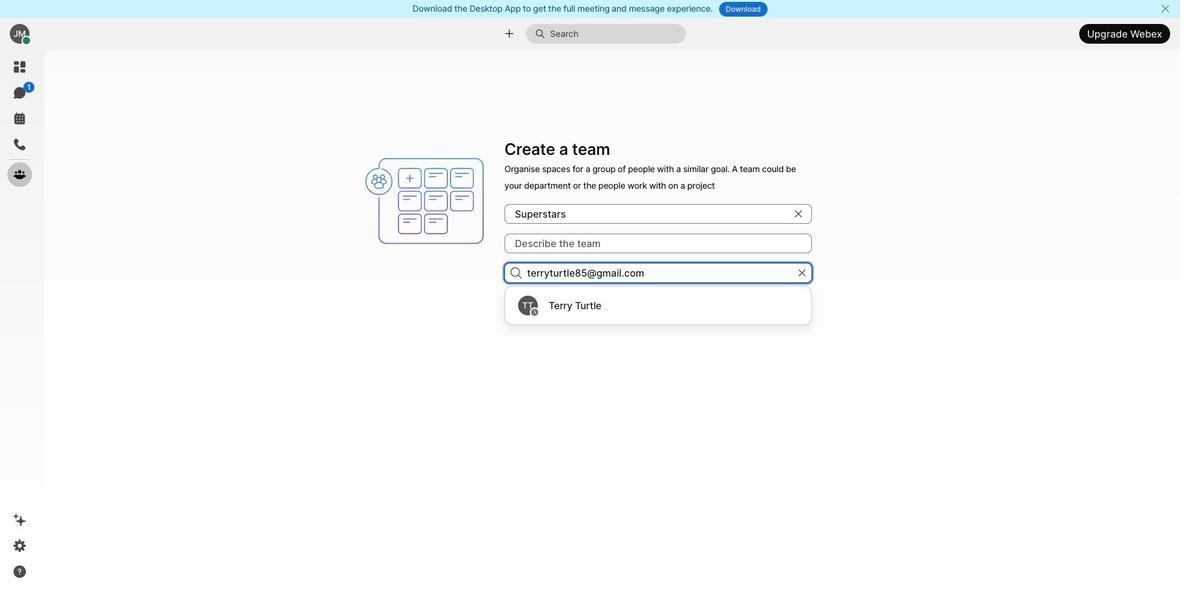 Task type: locate. For each thing, give the bounding box(es) containing it.
navigation
[[0, 50, 39, 595]]

Add people by name or email text field
[[505, 263, 812, 283]]

webex tab list
[[7, 55, 34, 187]]

Describe the team text field
[[505, 234, 812, 253]]



Task type: vqa. For each thing, say whether or not it's contained in the screenshot.
list item
no



Task type: describe. For each thing, give the bounding box(es) containing it.
create a team image
[[360, 136, 497, 266]]

cancel_16 image
[[1161, 4, 1171, 14]]

Name the team (required) text field
[[505, 204, 812, 224]]

terry turtle list item
[[508, 289, 808, 321]]

search_18 image
[[511, 267, 522, 278]]



